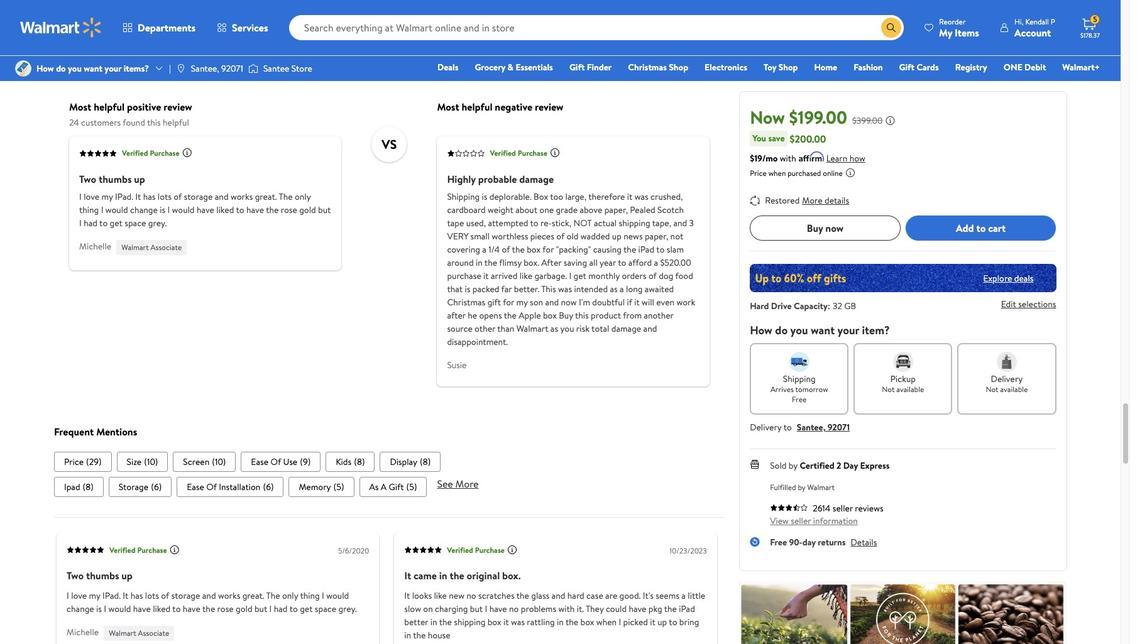 Task type: describe. For each thing, give the bounding box(es) containing it.
learn
[[826, 152, 848, 165]]

0 vertical spatial 92071
[[221, 62, 243, 75]]

delivery for not
[[991, 373, 1023, 385]]

how
[[850, 152, 866, 165]]

it right 'if'
[[634, 296, 639, 308]]

up inside it looks like new no scratches the glass  and hard case are good. it's seems a little slow on charging but i have no problems with it. they could have pkg the ipad better in the shipping box it was rattling in the box when i picked it up to bring in the house
[[657, 616, 667, 629]]

gift for gift cards
[[899, 61, 915, 74]]

had inside i love my ipad. it has lots of storage and works great. the only thing i would change is i would have liked to have the rose gold but i had to get space grey.
[[274, 603, 287, 616]]

price for price (29)
[[64, 456, 83, 468]]

review right the write
[[176, 12, 201, 25]]

walmart+
[[1063, 61, 1100, 74]]

day
[[803, 536, 816, 549]]

about
[[515, 204, 537, 216]]

one
[[539, 204, 554, 216]]

get inside two thumbs up i love my ipad. it has lots of storage and works great. the only thing i would change is i would have liked to have the rose gold but i had to get space grey.
[[109, 217, 122, 229]]

in right 'rattling' on the bottom of page
[[557, 616, 563, 629]]

they
[[586, 603, 604, 616]]

1 horizontal spatial 92071
[[828, 421, 850, 434]]

1 vertical spatial michelle
[[66, 626, 98, 639]]

how for how do you want your item?
[[750, 322, 773, 338]]

small
[[470, 230, 489, 242]]

lots inside i love my ipad. it has lots of storage and works great. the only thing i would change is i would have liked to have the rose gold but i had to get space grey.
[[145, 590, 159, 602]]

store
[[292, 62, 312, 75]]

more details
[[802, 194, 849, 207]]

1 vertical spatial verified purchase information image
[[169, 545, 179, 555]]

0 horizontal spatial verified purchase information image
[[182, 148, 192, 158]]

hard
[[567, 590, 584, 602]]

|
[[169, 62, 171, 75]]

two thumbs up
[[66, 569, 132, 583]]

tape,
[[652, 217, 671, 229]]

a right the write
[[169, 12, 174, 25]]

2
[[837, 460, 841, 472]]

hard
[[750, 300, 769, 312]]

want for items?
[[84, 62, 102, 75]]

list item containing ease of use
[[241, 452, 320, 472]]

grey. inside two thumbs up i love my ipad. it has lots of storage and works great. the only thing i would change is i would have liked to have the rose gold but i had to get space grey.
[[148, 217, 166, 229]]

highly probable damage shipping is deplorable. box too large,  therefore it was crushed, cardboard weight about one grade above paper,  pealed scotch tape used, attempted to re-stick, not actual shipping tape, and 3 very small worthless pieces of old wadded up news paper, not covering a 1/4 of the box for "packing" causing the ipad to slam around in the flimsy box. after saving all year to afford a $520.00 purchase it arrived like garbage. i get monthly orders of dog food that is packed far better. this was intended as a long awaited christmas gift for my son and now i'm doubtful if it will even work after he opens the apple box  buy this product from another source other than walmart as you risk total damage and disappointment.
[[447, 172, 695, 348]]

1 vertical spatial as
[[550, 322, 558, 335]]

"packing"
[[556, 243, 591, 256]]

more inside list
[[455, 477, 478, 491]]

list item containing as a gift
[[359, 477, 427, 497]]

$178.37
[[1081, 31, 1100, 40]]

now $199.00
[[750, 105, 847, 129]]

kids (8)
[[336, 456, 365, 468]]

shipping inside highly probable damage shipping is deplorable. box too large,  therefore it was crushed, cardboard weight about one grade above paper,  pealed scotch tape used, attempted to re-stick, not actual shipping tape, and 3 very small worthless pieces of old wadded up news paper, not covering a 1/4 of the box for "packing" causing the ipad to slam around in the flimsy box. after saving all year to afford a $520.00 purchase it arrived like garbage. i get monthly orders of dog food that is packed far better. this was intended as a long awaited christmas gift for my son and now i'm doubtful if it will even work after he opens the apple box  buy this product from another source other than walmart as you risk total damage and disappointment.
[[447, 190, 479, 203]]

ipad inside highly probable damage shipping is deplorable. box too large,  therefore it was crushed, cardboard weight about one grade above paper,  pealed scotch tape used, attempted to re-stick, not actual shipping tape, and 3 very small worthless pieces of old wadded up news paper, not covering a 1/4 of the box for "packing" causing the ipad to slam around in the flimsy box. after saving all year to afford a $520.00 purchase it arrived like garbage. i get monthly orders of dog food that is packed far better. this was intended as a long awaited christmas gift for my son and now i'm doubtful if it will even work after he opens the apple box  buy this product from another source other than walmart as you risk total damage and disappointment.
[[638, 243, 654, 256]]

was inside it looks like new no scratches the glass  and hard case are good. it's seems a little slow on charging but i have no problems with it. they could have pkg the ipad better in the shipping box it was rattling in the box when i picked it up to bring in the house
[[511, 616, 525, 629]]

shop for toy shop
[[779, 61, 798, 74]]

toy
[[764, 61, 777, 74]]

1 vertical spatial paper,
[[645, 230, 668, 242]]

a right afford
[[654, 256, 658, 269]]

view seller information link
[[770, 515, 858, 527]]

departments
[[138, 21, 196, 35]]

the inside two thumbs up i love my ipad. it has lots of storage and works great. the only thing i would change is i would have liked to have the rose gold but i had to get space grey.
[[279, 190, 292, 203]]

the inside i love my ipad. it has lots of storage and works great. the only thing i would change is i would have liked to have the rose gold but i had to get space grey.
[[202, 603, 215, 616]]

24
[[69, 116, 79, 129]]

great. inside two thumbs up i love my ipad. it has lots of storage and works great. the only thing i would change is i would have liked to have the rose gold but i had to get space grey.
[[255, 190, 277, 203]]

risk
[[576, 322, 589, 335]]

Search search field
[[289, 15, 904, 40]]

1 horizontal spatial helpful
[[163, 116, 189, 129]]

used,
[[466, 217, 486, 229]]

seems
[[656, 590, 679, 602]]

see for see more
[[437, 477, 453, 491]]

1 horizontal spatial verified purchase information image
[[507, 545, 517, 555]]

ipad (8)
[[64, 481, 93, 494]]

of for installation
[[206, 481, 217, 494]]

buy inside highly probable damage shipping is deplorable. box too large,  therefore it was crushed, cardboard weight about one grade above paper,  pealed scotch tape used, attempted to re-stick, not actual shipping tape, and 3 very small worthless pieces of old wadded up news paper, not covering a 1/4 of the box for "packing" causing the ipad to slam around in the flimsy box. after saving all year to afford a $520.00 purchase it arrived like garbage. i get monthly orders of dog food that is packed far better. this was intended as a long awaited christmas gift for my son and now i'm doubtful if it will even work after he opens the apple box  buy this product from another source other than walmart as you risk total damage and disappointment.
[[559, 309, 573, 322]]

crushed,
[[650, 190, 683, 203]]

reorder my items
[[939, 16, 979, 39]]

good.
[[619, 590, 641, 602]]

verified purchase for the bottom verified purchase information image
[[109, 545, 167, 556]]

up inside two thumbs up i love my ipad. it has lots of storage and works great. the only thing i would change is i would have liked to have the rose gold but i had to get space grey.
[[134, 172, 145, 186]]

gift cards
[[899, 61, 939, 74]]

and inside i love my ipad. it has lots of storage and works great. the only thing i would change is i would have liked to have the rose gold but i had to get space grey.
[[202, 590, 216, 602]]

get inside i love my ipad. it has lots of storage and works great. the only thing i would change is i would have liked to have the rose gold but i had to get space grey.
[[300, 603, 312, 616]]

1 horizontal spatial for
[[542, 243, 554, 256]]

now inside highly probable damage shipping is deplorable. box too large,  therefore it was crushed, cardboard weight about one grade above paper,  pealed scotch tape used, attempted to re-stick, not actual shipping tape, and 3 very small worthless pieces of old wadded up news paper, not covering a 1/4 of the box for "packing" causing the ipad to slam around in the flimsy box. after saving all year to afford a $520.00 purchase it arrived like garbage. i get monthly orders of dog food that is packed far better. this was intended as a long awaited christmas gift for my son and now i'm doubtful if it will even work after he opens the apple box  buy this product from another source other than walmart as you risk total damage and disappointment.
[[561, 296, 577, 308]]

dog
[[659, 270, 673, 282]]

0 vertical spatial associate
[[150, 242, 182, 253]]

legal information image
[[845, 168, 856, 178]]

even
[[656, 296, 674, 308]]

thing inside i love my ipad. it has lots of storage and works great. the only thing i would change is i would have liked to have the rose gold but i had to get space grey.
[[300, 590, 320, 602]]

in inside highly probable damage shipping is deplorable. box too large,  therefore it was crushed, cardboard weight about one grade above paper,  pealed scotch tape used, attempted to re-stick, not actual shipping tape, and 3 very small worthless pieces of old wadded up news paper, not covering a 1/4 of the box for "packing" causing the ipad to slam around in the flimsy box. after saving all year to afford a $520.00 purchase it arrived like garbage. i get monthly orders of dog food that is packed far better. this was intended as a long awaited christmas gift for my son and now i'm doubtful if it will even work after he opens the apple box  buy this product from another source other than walmart as you risk total damage and disappointment.
[[476, 256, 482, 269]]

0 vertical spatial christmas
[[628, 61, 667, 74]]

this
[[541, 283, 556, 295]]

liked inside two thumbs up i love my ipad. it has lots of storage and works great. the only thing i would change is i would have liked to have the rose gold but i had to get space grey.
[[216, 204, 234, 216]]

deals link
[[432, 60, 464, 74]]

love inside two thumbs up i love my ipad. it has lots of storage and works great. the only thing i would change is i would have liked to have the rose gold but i had to get space grey.
[[83, 190, 99, 203]]

by for sold
[[789, 460, 798, 472]]

3
[[689, 217, 694, 229]]

size
[[126, 456, 141, 468]]

most helpful positive review 24 customers found this helpful
[[69, 100, 192, 129]]

susie
[[447, 359, 466, 371]]

0 vertical spatial no
[[466, 590, 476, 602]]

walmart inside highly probable damage shipping is deplorable. box too large,  therefore it was crushed, cardboard weight about one grade above paper,  pealed scotch tape used, attempted to re-stick, not actual shipping tape, and 3 very small worthless pieces of old wadded up news paper, not covering a 1/4 of the box for "packing" causing the ipad to slam around in the flimsy box. after saving all year to afford a $520.00 purchase it arrived like garbage. i get monthly orders of dog food that is packed far better. this was intended as a long awaited christmas gift for my son and now i'm doubtful if it will even work after he opens the apple box  buy this product from another source other than walmart as you risk total damage and disappointment.
[[516, 322, 548, 335]]

box down scratches
[[487, 616, 501, 629]]

it inside i love my ipad. it has lots of storage and works great. the only thing i would change is i would have liked to have the rose gold but i had to get space grey.
[[122, 590, 128, 602]]

it down scratches
[[503, 616, 509, 629]]

most helpful negative review
[[437, 100, 563, 114]]

causing
[[593, 243, 621, 256]]

my inside two thumbs up i love my ipad. it has lots of storage and works great. the only thing i would change is i would have liked to have the rose gold but i had to get space grey.
[[101, 190, 113, 203]]

but inside it looks like new no scratches the glass  and hard case are good. it's seems a little slow on charging but i have no problems with it. they could have pkg the ipad better in the shipping box it was rattling in the box when i picked it up to bring in the house
[[470, 603, 483, 616]]

worthless
[[492, 230, 528, 242]]

to inside it looks like new no scratches the glass  and hard case are good. it's seems a little slow on charging but i have no problems with it. they could have pkg the ipad better in the shipping box it was rattling in the box when i picked it up to bring in the house
[[669, 616, 677, 629]]

thumbs for two thumbs up
[[86, 569, 119, 583]]

review for most helpful negative review
[[535, 100, 563, 114]]

ease for ease of use (9)
[[251, 456, 268, 468]]

0 vertical spatial verified purchase information image
[[550, 148, 560, 158]]

a inside it looks like new no scratches the glass  and hard case are good. it's seems a little slow on charging but i have no problems with it. they could have pkg the ipad better in the shipping box it was rattling in the box when i picked it up to bring in the house
[[681, 590, 685, 602]]

change inside two thumbs up i love my ipad. it has lots of storage and works great. the only thing i would change is i would have liked to have the rose gold but i had to get space grey.
[[130, 204, 157, 216]]

add to cart
[[956, 221, 1006, 235]]

has inside two thumbs up i love my ipad. it has lots of storage and works great. the only thing i would change is i would have liked to have the rose gold but i had to get space grey.
[[143, 190, 155, 203]]

1 horizontal spatial no
[[509, 603, 519, 616]]

packed
[[472, 283, 499, 295]]

liked inside i love my ipad. it has lots of storage and works great. the only thing i would change is i would have liked to have the rose gold but i had to get space grey.
[[153, 603, 170, 616]]

more details button
[[802, 190, 849, 211]]

1 vertical spatial associate
[[138, 628, 169, 639]]

see more list
[[54, 477, 724, 497]]

source
[[447, 322, 472, 335]]

verified purchase for verified purchase information icon to the left
[[122, 148, 179, 159]]

hi, kendall p account
[[1015, 16, 1055, 39]]

express
[[860, 460, 890, 472]]

only inside two thumbs up i love my ipad. it has lots of storage and works great. the only thing i would change is i would have liked to have the rose gold but i had to get space grey.
[[294, 190, 310, 203]]

around
[[447, 256, 473, 269]]

more inside button
[[802, 194, 823, 207]]

negative
[[495, 100, 532, 114]]

0 vertical spatial walmart associate
[[121, 242, 182, 253]]

other
[[474, 322, 495, 335]]

0 vertical spatial all
[[80, 12, 89, 25]]

0 vertical spatial when
[[769, 168, 786, 179]]

two for two thumbs up
[[66, 569, 83, 583]]

box down son
[[543, 309, 557, 322]]

my inside i love my ipad. it has lots of storage and works great. the only thing i would change is i would have liked to have the rose gold but i had to get space grey.
[[89, 590, 100, 602]]

list item containing kids
[[325, 452, 375, 472]]

display
[[390, 456, 417, 468]]

stick,
[[552, 217, 571, 229]]

ipad. inside i love my ipad. it has lots of storage and works great. the only thing i would change is i would have liked to have the rose gold but i had to get space grey.
[[102, 590, 120, 602]]

gold inside two thumbs up i love my ipad. it has lots of storage and works great. the only thing i would change is i would have liked to have the rose gold but i had to get space grey.
[[299, 204, 316, 216]]

see all reviews
[[64, 12, 120, 25]]

intent image for delivery image
[[997, 352, 1017, 372]]

want for item?
[[811, 322, 835, 338]]

when inside it looks like new no scratches the glass  and hard case are good. it's seems a little slow on charging but i have no problems with it. they could have pkg the ipad better in the shipping box it was rattling in the box when i picked it up to bring in the house
[[596, 616, 616, 629]]

0 horizontal spatial box.
[[502, 569, 521, 583]]

this inside 'most helpful positive review 24 customers found this helpful'
[[147, 116, 160, 129]]

write a review
[[146, 12, 201, 25]]

box down it.
[[580, 616, 594, 629]]

large,
[[565, 190, 586, 203]]

is inside i love my ipad. it has lots of storage and works great. the only thing i would change is i would have liked to have the rose gold but i had to get space grey.
[[96, 603, 102, 616]]

the inside two thumbs up i love my ipad. it has lots of storage and works great. the only thing i would change is i would have liked to have the rose gold but i had to get space grey.
[[266, 204, 278, 216]]

details button
[[851, 536, 877, 549]]

 image for santee store
[[248, 62, 258, 75]]

and inside two thumbs up i love my ipad. it has lots of storage and works great. the only thing i would change is i would have liked to have the rose gold but i had to get space grey.
[[215, 190, 228, 203]]

one
[[1004, 61, 1023, 74]]

had inside two thumbs up i love my ipad. it has lots of storage and works great. the only thing i would change is i would have liked to have the rose gold but i had to get space grey.
[[83, 217, 97, 229]]

verified up probable
[[490, 148, 516, 159]]

it up pealed
[[627, 190, 632, 203]]

screen (10)
[[183, 456, 226, 468]]

price (29)
[[64, 456, 101, 468]]

but inside i love my ipad. it has lots of storage and works great. the only thing i would change is i would have liked to have the rose gold but i had to get space grey.
[[254, 603, 267, 616]]

box. inside highly probable damage shipping is deplorable. box too large,  therefore it was crushed, cardboard weight about one grade above paper,  pealed scotch tape used, attempted to re-stick, not actual shipping tape, and 3 very small worthless pieces of old wadded up news paper, not covering a 1/4 of the box for "packing" causing the ipad to slam around in the flimsy box. after saving all year to afford a $520.00 purchase it arrived like garbage. i get monthly orders of dog food that is packed far better. this was intended as a long awaited christmas gift for my son and now i'm doubtful if it will even work after he opens the apple box  buy this product from another source other than walmart as you risk total damage and disappointment.
[[523, 256, 539, 269]]

as
[[369, 481, 378, 494]]

actual
[[594, 217, 616, 229]]

a left 1/4
[[482, 243, 486, 256]]

son
[[530, 296, 543, 308]]

ipad. inside two thumbs up i love my ipad. it has lots of storage and works great. the only thing i would change is i would have liked to have the rose gold but i had to get space grey.
[[115, 190, 133, 203]]

gift for gift finder
[[569, 61, 585, 74]]

0 horizontal spatial damage
[[519, 172, 554, 186]]

now inside button
[[826, 221, 844, 235]]

list containing price
[[54, 452, 724, 472]]

cart
[[988, 221, 1006, 235]]

after
[[447, 309, 465, 322]]

is inside two thumbs up i love my ipad. it has lots of storage and works great. the only thing i would change is i would have liked to have the rose gold but i had to get space grey.
[[159, 204, 165, 216]]

0 vertical spatial with
[[780, 152, 796, 165]]

0 vertical spatial michelle
[[79, 240, 111, 253]]

you for how do you want your items?
[[68, 62, 82, 75]]

my
[[939, 25, 953, 39]]

could
[[606, 603, 626, 616]]

2614 seller reviews
[[813, 502, 884, 515]]

services
[[232, 21, 268, 35]]

box down pieces
[[527, 243, 540, 256]]

view
[[770, 515, 789, 527]]

in up house
[[430, 616, 437, 629]]

0 vertical spatial was
[[634, 190, 648, 203]]

(10) for size (10)
[[144, 456, 158, 468]]

free 90-day returns details
[[770, 536, 877, 549]]

not for delivery
[[986, 384, 999, 395]]

list item containing memory
[[289, 477, 354, 497]]

disappointment.
[[447, 336, 508, 348]]

1 vertical spatial walmart associate
[[109, 628, 169, 639]]

most for most helpful positive review 24 customers found this helpful
[[69, 100, 91, 114]]

new
[[449, 590, 464, 602]]

explore deals
[[983, 272, 1034, 284]]

too
[[550, 190, 563, 203]]

1 (5) from the left
[[333, 481, 344, 494]]

0 horizontal spatial for
[[503, 296, 514, 308]]

available for delivery
[[1000, 384, 1028, 395]]

orders
[[622, 270, 646, 282]]

1 horizontal spatial damage
[[611, 322, 641, 335]]

ease of use (9)
[[251, 456, 310, 468]]

walmart image
[[20, 18, 102, 38]]

learn how button
[[826, 152, 866, 165]]

returns
[[818, 536, 846, 549]]

you for how do you want your item?
[[791, 322, 808, 338]]

thing inside two thumbs up i love my ipad. it has lots of storage and works great. the only thing i would change is i would have liked to have the rose gold but i had to get space grey.
[[79, 204, 99, 216]]

reorder
[[939, 16, 966, 27]]

not for pickup
[[882, 384, 895, 395]]

up inside highly probable damage shipping is deplorable. box too large,  therefore it was crushed, cardboard weight about one grade above paper,  pealed scotch tape used, attempted to re-stick, not actual shipping tape, and 3 very small worthless pieces of old wadded up news paper, not covering a 1/4 of the box for "packing" causing the ipad to slam around in the flimsy box. after saving all year to afford a $520.00 purchase it arrived like garbage. i get monthly orders of dog food that is packed far better. this was intended as a long awaited christmas gift for my son and now i'm doubtful if it will even work after he opens the apple box  buy this product from another source other than walmart as you risk total damage and disappointment.
[[612, 230, 621, 242]]

seller for 2614
[[833, 502, 853, 515]]



Task type: vqa. For each thing, say whether or not it's contained in the screenshot.
the bottom works
yes



Task type: locate. For each thing, give the bounding box(es) containing it.
price inside list item
[[64, 456, 83, 468]]

list item down size (10)
[[108, 477, 171, 497]]

1 vertical spatial lots
[[145, 590, 159, 602]]

(8) right ipad
[[82, 481, 93, 494]]

2 available from the left
[[1000, 384, 1028, 395]]

most up the 24
[[69, 100, 91, 114]]

2614
[[813, 502, 831, 515]]

old
[[566, 230, 578, 242]]

want left items?
[[84, 62, 102, 75]]

my inside highly probable damage shipping is deplorable. box too large,  therefore it was crushed, cardboard weight about one grade above paper,  pealed scotch tape used, attempted to re-stick, not actual shipping tape, and 3 very small worthless pieces of old wadded up news paper, not covering a 1/4 of the box for "packing" causing the ipad to slam around in the flimsy box. after saving all year to afford a $520.00 purchase it arrived like garbage. i get monthly orders of dog food that is packed far better. this was intended as a long awaited christmas gift for my son and now i'm doubtful if it will even work after he opens the apple box  buy this product from another source other than walmart as you risk total damage and disappointment.
[[516, 296, 528, 308]]

verified purchase for right verified purchase information icon
[[447, 545, 504, 556]]

it up packed
[[483, 270, 489, 282]]

as a gift (5)
[[369, 481, 417, 494]]

available inside delivery not available
[[1000, 384, 1028, 395]]

shop right "toy"
[[779, 61, 798, 74]]

purchased
[[788, 168, 821, 179]]

was up pealed
[[634, 190, 648, 203]]

by
[[789, 460, 798, 472], [798, 482, 806, 493]]

(6) down ease of use (9)
[[263, 481, 273, 494]]

0 horizontal spatial shipping
[[454, 616, 485, 629]]

positive
[[127, 100, 161, 114]]

 image
[[15, 60, 31, 77], [248, 62, 258, 75]]

0 horizontal spatial of
[[206, 481, 217, 494]]

storage inside two thumbs up i love my ipad. it has lots of storage and works great. the only thing i would change is i would have liked to have the rose gold but i had to get space grey.
[[184, 190, 212, 203]]

paper, down tape,
[[645, 230, 668, 242]]

0 horizontal spatial gold
[[235, 603, 252, 616]]

see inside list
[[437, 477, 453, 491]]

edit selections
[[1001, 298, 1056, 311]]

price down $19/mo
[[750, 168, 767, 179]]

1 horizontal spatial (6)
[[263, 481, 273, 494]]

online
[[823, 168, 843, 179]]

when down could
[[596, 616, 616, 629]]

the
[[279, 190, 292, 203], [266, 590, 280, 602]]

see up how do you want your items?
[[64, 12, 78, 25]]

verified purchase for verified purchase information image to the top
[[490, 148, 547, 159]]

is
[[482, 190, 487, 203], [159, 204, 165, 216], [465, 283, 470, 295], [96, 603, 102, 616]]

by for fulfilled
[[798, 482, 806, 493]]

a left little
[[681, 590, 685, 602]]

pickup
[[891, 373, 916, 385]]

and inside it looks like new no scratches the glass  and hard case are good. it's seems a little slow on charging but i have no problems with it. they could have pkg the ipad better in the shipping box it was rattling in the box when i picked it up to bring in the house
[[551, 590, 565, 602]]

do down the drive
[[775, 322, 788, 338]]

available inside pickup not available
[[897, 384, 924, 395]]

0 vertical spatial as
[[610, 283, 617, 295]]

(10) right the size
[[144, 456, 158, 468]]

gift inside list item
[[389, 481, 404, 494]]

1 horizontal spatial my
[[101, 190, 113, 203]]

you left "risk"
[[560, 322, 574, 335]]

verified purchase information image
[[182, 148, 192, 158], [507, 545, 517, 555]]

0 horizontal spatial free
[[770, 536, 787, 549]]

as left "risk"
[[550, 322, 558, 335]]

not down the intent image for pickup
[[882, 384, 895, 395]]

it down pkg
[[650, 616, 655, 629]]

shop for christmas shop
[[669, 61, 688, 74]]

92071 down services popup button
[[221, 62, 243, 75]]

like up better.
[[519, 270, 532, 282]]

0 horizontal spatial 92071
[[221, 62, 243, 75]]

certified
[[800, 460, 835, 472]]

1 vertical spatial all
[[589, 256, 597, 269]]

delivery for to
[[750, 421, 782, 434]]

(8) for ipad (8)
[[82, 481, 93, 494]]

delivery inside delivery not available
[[991, 373, 1023, 385]]

write
[[146, 12, 167, 25]]

how
[[36, 62, 54, 75], [750, 322, 773, 338]]

helpful up customers
[[93, 100, 124, 114]]

looks
[[412, 590, 432, 602]]

list item containing size
[[116, 452, 168, 472]]

1 vertical spatial gold
[[235, 603, 252, 616]]

2 most from the left
[[437, 100, 459, 114]]

1 horizontal spatial was
[[558, 283, 572, 295]]

list item containing screen
[[173, 452, 236, 472]]

0 horizontal spatial want
[[84, 62, 102, 75]]

house
[[428, 629, 450, 642]]

no right new
[[466, 590, 476, 602]]

1 horizontal spatial seller
[[833, 502, 853, 515]]

p
[[1051, 16, 1055, 27]]

1 vertical spatial see
[[437, 477, 453, 491]]

lots inside two thumbs up i love my ipad. it has lots of storage and works great. the only thing i would change is i would have liked to have the rose gold but i had to get space grey.
[[157, 190, 171, 203]]

change inside i love my ipad. it has lots of storage and works great. the only thing i would change is i would have liked to have the rose gold but i had to get space grey.
[[66, 603, 94, 616]]

shop left electronics
[[669, 61, 688, 74]]

1 vertical spatial the
[[266, 590, 280, 602]]

therefore
[[588, 190, 625, 203]]

list item containing ease of installation
[[176, 477, 283, 497]]

damage up box
[[519, 172, 554, 186]]

0 horizontal spatial buy
[[559, 309, 573, 322]]

christmas up he
[[447, 296, 485, 308]]

works inside two thumbs up i love my ipad. it has lots of storage and works great. the only thing i would change is i would have liked to have the rose gold but i had to get space grey.
[[230, 190, 253, 203]]

arrived
[[491, 270, 517, 282]]

christmas
[[628, 61, 667, 74], [447, 296, 485, 308]]

1 horizontal spatial how
[[750, 322, 773, 338]]

how for how do you want your items?
[[36, 62, 54, 75]]

$19/mo
[[750, 152, 778, 165]]

1 (10) from the left
[[144, 456, 158, 468]]

verified purchase information image up two thumbs up i love my ipad. it has lots of storage and works great. the only thing i would change is i would have liked to have the rose gold but i had to get space grey. on the top left
[[182, 148, 192, 158]]

learn how
[[826, 152, 866, 165]]

shipping inside it looks like new no scratches the glass  and hard case are good. it's seems a little slow on charging but i have no problems with it. they could have pkg the ipad better in the shipping box it was rattling in the box when i picked it up to bring in the house
[[454, 616, 485, 629]]

verified up two thumbs up
[[109, 545, 135, 556]]

0 horizontal spatial (6)
[[151, 481, 161, 494]]

customers
[[81, 116, 121, 129]]

i
[[79, 190, 81, 203], [101, 204, 103, 216], [167, 204, 170, 216], [79, 217, 81, 229], [569, 270, 571, 282], [66, 590, 69, 602], [322, 590, 324, 602], [104, 603, 106, 616], [269, 603, 272, 616], [485, 603, 487, 616], [619, 616, 621, 629]]

do down walmart image
[[56, 62, 66, 75]]

shipping up 'cardboard'
[[447, 190, 479, 203]]

reviews for see all reviews
[[91, 12, 120, 25]]

list item
[[54, 452, 111, 472], [116, 452, 168, 472], [173, 452, 236, 472], [241, 452, 320, 472], [325, 452, 375, 472], [380, 452, 441, 472], [54, 477, 103, 497], [108, 477, 171, 497], [176, 477, 283, 497], [289, 477, 354, 497], [359, 477, 427, 497]]

0 vertical spatial how
[[36, 62, 54, 75]]

space inside i love my ipad. it has lots of storage and works great. the only thing i would change is i would have liked to have the rose gold but i had to get space grey.
[[315, 603, 336, 616]]

thing
[[79, 204, 99, 216], [300, 590, 320, 602]]

two for two thumbs up i love my ipad. it has lots of storage and works great. the only thing i would change is i would have liked to have the rose gold but i had to get space grey.
[[79, 172, 96, 186]]

1 vertical spatial space
[[315, 603, 336, 616]]

this down positive
[[147, 116, 160, 129]]

(8) right display
[[420, 456, 430, 468]]

cards
[[917, 61, 939, 74]]

0 horizontal spatial santee,
[[191, 62, 219, 75]]

1 not from the left
[[882, 384, 895, 395]]

1 vertical spatial now
[[561, 296, 577, 308]]

available down intent image for delivery
[[1000, 384, 1028, 395]]

1 (6) from the left
[[151, 481, 161, 494]]

(8) right kids
[[354, 456, 365, 468]]

2 (10) from the left
[[212, 456, 226, 468]]

0 horizontal spatial shop
[[669, 61, 688, 74]]

gift left cards at right
[[899, 61, 915, 74]]

free up delivery to santee, 92071
[[792, 394, 807, 405]]

1 horizontal spatial not
[[986, 384, 999, 395]]

1 vertical spatial love
[[71, 590, 87, 602]]

came
[[413, 569, 437, 583]]

1 most from the left
[[69, 100, 91, 114]]

when
[[769, 168, 786, 179], [596, 616, 616, 629]]

1 horizontal spatial delivery
[[991, 373, 1023, 385]]

(5) down display (8)
[[406, 481, 417, 494]]

do for how do you want your items?
[[56, 62, 66, 75]]

above
[[580, 204, 602, 216]]

list item down the (9)
[[289, 477, 354, 497]]

list item up "memory"
[[241, 452, 320, 472]]

on
[[423, 603, 433, 616]]

review for most helpful positive review 24 customers found this helpful
[[163, 100, 192, 114]]

shipping inside highly probable damage shipping is deplorable. box too large,  therefore it was crushed, cardboard weight about one grade above paper,  pealed scotch tape used, attempted to re-stick, not actual shipping tape, and 3 very small worthless pieces of old wadded up news paper, not covering a 1/4 of the box for "packing" causing the ipad to slam around in the flimsy box. after saving all year to afford a $520.00 purchase it arrived like garbage. i get monthly orders of dog food that is packed far better. this was intended as a long awaited christmas gift for my son and now i'm doubtful if it will even work after he opens the apple box  buy this product from another source other than walmart as you risk total damage and disappointment.
[[619, 217, 650, 229]]

memory (5)
[[299, 481, 344, 494]]

get inside highly probable damage shipping is deplorable. box too large,  therefore it was crushed, cardboard weight about one grade above paper,  pealed scotch tape used, attempted to re-stick, not actual shipping tape, and 3 very small worthless pieces of old wadded up news paper, not covering a 1/4 of the box for "packing" causing the ipad to slam around in the flimsy box. after saving all year to afford a $520.00 purchase it arrived like garbage. i get monthly orders of dog food that is packed far better. this was intended as a long awaited christmas gift for my son and now i'm doubtful if it will even work after he opens the apple box  buy this product from another source other than walmart as you risk total damage and disappointment.
[[573, 270, 586, 282]]

home link
[[809, 60, 843, 74]]

1 horizontal spatial  image
[[248, 62, 258, 75]]

verified up it came in the original box.
[[447, 545, 473, 556]]

delivery up sold
[[750, 421, 782, 434]]

0 horizontal spatial gift
[[389, 481, 404, 494]]

items
[[955, 25, 979, 39]]

cardboard
[[447, 204, 485, 216]]

has inside i love my ipad. it has lots of storage and works great. the only thing i would change is i would have liked to have the rose gold but i had to get space grey.
[[130, 590, 143, 602]]

i inside highly probable damage shipping is deplorable. box too large,  therefore it was crushed, cardboard weight about one grade above paper,  pealed scotch tape used, attempted to re-stick, not actual shipping tape, and 3 very small worthless pieces of old wadded up news paper, not covering a 1/4 of the box for "packing" causing the ipad to slam around in the flimsy box. after saving all year to afford a $520.00 purchase it arrived like garbage. i get monthly orders of dog food that is packed far better. this was intended as a long awaited christmas gift for my son and now i'm doubtful if it will even work after he opens the apple box  buy this product from another source other than walmart as you risk total damage and disappointment.
[[569, 270, 571, 282]]

1 vertical spatial reviews
[[855, 502, 884, 515]]

slam
[[667, 243, 684, 256]]

buy inside button
[[807, 221, 823, 235]]

$399.00
[[852, 114, 883, 127]]

rose inside i love my ipad. it has lots of storage and works great. the only thing i would change is i would have liked to have the rose gold but i had to get space grey.
[[217, 603, 233, 616]]

1 horizontal spatial thing
[[300, 590, 320, 602]]

92071 up 2
[[828, 421, 850, 434]]

but inside two thumbs up i love my ipad. it has lots of storage and works great. the only thing i would change is i would have liked to have the rose gold but i had to get space grey.
[[318, 204, 331, 216]]

2 vertical spatial get
[[300, 603, 312, 616]]

your left items?
[[105, 62, 122, 75]]

your for items?
[[105, 62, 122, 75]]

verified purchase information image up scratches
[[507, 545, 517, 555]]

0 vertical spatial for
[[542, 243, 554, 256]]

list item down screen (10)
[[176, 477, 283, 497]]

Walmart Site-Wide search field
[[289, 15, 904, 40]]

great. inside i love my ipad. it has lots of storage and works great. the only thing i would change is i would have liked to have the rose gold but i had to get space grey.
[[242, 590, 264, 602]]

in right came
[[439, 569, 447, 583]]

0 horizontal spatial  image
[[15, 60, 31, 77]]

change
[[130, 204, 157, 216], [66, 603, 94, 616]]

scratches
[[478, 590, 514, 602]]

like left new
[[434, 590, 447, 602]]

seller for view
[[791, 515, 811, 527]]

1 horizontal spatial shipping
[[783, 373, 816, 385]]

probable
[[478, 172, 517, 186]]

of inside i love my ipad. it has lots of storage and works great. the only thing i would change is i would have liked to have the rose gold but i had to get space grey.
[[161, 590, 169, 602]]

space inside two thumbs up i love my ipad. it has lots of storage and works great. the only thing i would change is i would have liked to have the rose gold but i had to get space grey.
[[124, 217, 146, 229]]

intent image for pickup image
[[893, 352, 913, 372]]

ease for ease of installation (6)
[[187, 481, 204, 494]]

1 horizontal spatial more
[[802, 194, 823, 207]]

helpful for positive
[[93, 100, 124, 114]]

shipping
[[447, 190, 479, 203], [783, 373, 816, 385]]

2 horizontal spatial helpful
[[461, 100, 492, 114]]

1 horizontal spatial all
[[589, 256, 597, 269]]

5/6/2020
[[338, 546, 369, 557]]

0 vertical spatial ease
[[251, 456, 268, 468]]

christmas shop link
[[623, 60, 694, 74]]

gold
[[299, 204, 316, 216], [235, 603, 252, 616]]

vs
[[381, 136, 397, 153]]

1 horizontal spatial change
[[130, 204, 157, 216]]

of for use
[[270, 456, 281, 468]]

0 vertical spatial verified purchase information image
[[182, 148, 192, 158]]

how down hard
[[750, 322, 773, 338]]

0 vertical spatial paper,
[[604, 204, 628, 216]]

now down details
[[826, 221, 844, 235]]

christmas inside highly probable damage shipping is deplorable. box too large,  therefore it was crushed, cardboard weight about one grade above paper,  pealed scotch tape used, attempted to re-stick, not actual shipping tape, and 3 very small worthless pieces of old wadded up news paper, not covering a 1/4 of the box for "packing" causing the ipad to slam around in the flimsy box. after saving all year to afford a $520.00 purchase it arrived like garbage. i get monthly orders of dog food that is packed far better. this was intended as a long awaited christmas gift for my son and now i'm doubtful if it will even work after he opens the apple box  buy this product from another source other than walmart as you risk total damage and disappointment.
[[447, 296, 485, 308]]

1 horizontal spatial you
[[560, 322, 574, 335]]

ease inside the see more list
[[187, 481, 204, 494]]

in down "better"
[[404, 629, 411, 642]]

1 vertical spatial my
[[516, 296, 528, 308]]

grey. inside i love my ipad. it has lots of storage and works great. the only thing i would change is i would have liked to have the rose gold but i had to get space grey.
[[338, 603, 357, 616]]

how do you want your item?
[[750, 322, 890, 338]]

(8) for kids (8)
[[354, 456, 365, 468]]

list item containing display
[[380, 452, 441, 472]]

0 horizontal spatial had
[[83, 217, 97, 229]]

3.5478 stars out of 5, based on 2614 seller reviews element
[[770, 504, 808, 512]]

2 (6) from the left
[[263, 481, 273, 494]]

arrives
[[771, 384, 794, 395]]

two
[[79, 172, 96, 186], [66, 569, 83, 583]]

it inside two thumbs up i love my ipad. it has lots of storage and works great. the only thing i would change is i would have liked to have the rose gold but i had to get space grey.
[[135, 190, 141, 203]]

santee, right |
[[191, 62, 219, 75]]

available down the intent image for pickup
[[897, 384, 924, 395]]

1 horizontal spatial verified purchase information image
[[550, 148, 560, 158]]

shipping inside the shipping arrives tomorrow free
[[783, 373, 816, 385]]

shipping down "intent image for shipping"
[[783, 373, 816, 385]]

review inside 'most helpful positive review 24 customers found this helpful'
[[163, 100, 192, 114]]

1 horizontal spatial christmas
[[628, 61, 667, 74]]

it inside it looks like new no scratches the glass  and hard case are good. it's seems a little slow on charging but i have no problems with it. they could have pkg the ipad better in the shipping box it was rattling in the box when i picked it up to bring in the house
[[404, 590, 410, 602]]

of inside two thumbs up i love my ipad. it has lots of storage and works great. the only thing i would change is i would have liked to have the rose gold but i had to get space grey.
[[173, 190, 182, 203]]

debit
[[1025, 61, 1046, 74]]

0 vertical spatial get
[[109, 217, 122, 229]]

verified purchase information image
[[550, 148, 560, 158], [169, 545, 179, 555]]

helpful right found
[[163, 116, 189, 129]]

available for pickup
[[897, 384, 924, 395]]

pkg
[[648, 603, 662, 616]]

registry link
[[950, 60, 993, 74]]

afford
[[628, 256, 652, 269]]

verified down found
[[122, 148, 148, 159]]

intent image for shipping image
[[789, 352, 810, 372]]

now
[[826, 221, 844, 235], [561, 296, 577, 308]]

paper, down therefore
[[604, 204, 628, 216]]

list item up ipad (8)
[[54, 452, 111, 472]]

seller right 2614
[[833, 502, 853, 515]]

0 horizontal spatial reviews
[[91, 12, 120, 25]]

tape
[[447, 217, 464, 229]]

review right negative
[[535, 100, 563, 114]]

1 vertical spatial delivery
[[750, 421, 782, 434]]

32
[[833, 300, 842, 312]]

not down intent image for delivery
[[986, 384, 999, 395]]

clear search field text image
[[866, 22, 876, 32]]

this inside highly probable damage shipping is deplorable. box too large,  therefore it was crushed, cardboard weight about one grade above paper,  pealed scotch tape used, attempted to re-stick, not actual shipping tape, and 3 very small worthless pieces of old wadded up news paper, not covering a 1/4 of the box for "packing" causing the ipad to slam around in the flimsy box. after saving all year to afford a $520.00 purchase it arrived like garbage. i get monthly orders of dog food that is packed far better. this was intended as a long awaited christmas gift for my son and now i'm doubtful if it will even work after he opens the apple box  buy this product from another source other than walmart as you risk total damage and disappointment.
[[575, 309, 589, 322]]

list item up as
[[325, 452, 375, 472]]

buy down more details button
[[807, 221, 823, 235]]

verified purchase up two thumbs up
[[109, 545, 167, 556]]

0 vertical spatial thumbs
[[98, 172, 131, 186]]

scotch
[[657, 204, 684, 216]]

1 horizontal spatial paper,
[[645, 230, 668, 242]]

doubtful
[[592, 296, 625, 308]]

list
[[54, 452, 724, 472]]

two inside two thumbs up i love my ipad. it has lots of storage and works great. the only thing i would change is i would have liked to have the rose gold but i had to get space grey.
[[79, 172, 96, 186]]

1 horizontal spatial gift
[[569, 61, 585, 74]]

ease left use
[[251, 456, 268, 468]]

0 vertical spatial like
[[519, 270, 532, 282]]

2 shop from the left
[[779, 61, 798, 74]]

information
[[813, 515, 858, 527]]

case
[[586, 590, 603, 602]]

1 horizontal spatial rose
[[281, 204, 297, 216]]

want
[[84, 62, 102, 75], [811, 322, 835, 338]]

1 vertical spatial want
[[811, 322, 835, 338]]

verified purchase up original
[[447, 545, 504, 556]]

explore
[[983, 272, 1012, 284]]

if
[[627, 296, 632, 308]]

your for item?
[[838, 322, 859, 338]]

gift right a
[[389, 481, 404, 494]]

with up price when purchased online
[[780, 152, 796, 165]]

list item containing price
[[54, 452, 111, 472]]

gold inside i love my ipad. it has lots of storage and works great. the only thing i would change is i would have liked to have the rose gold but i had to get space grey.
[[235, 603, 252, 616]]

with left it.
[[558, 603, 574, 616]]

you inside highly probable damage shipping is deplorable. box too large,  therefore it was crushed, cardboard weight about one grade above paper,  pealed scotch tape used, attempted to re-stick, not actual shipping tape, and 3 very small worthless pieces of old wadded up news paper, not covering a 1/4 of the box for "packing" causing the ipad to slam around in the flimsy box. after saving all year to afford a $520.00 purchase it arrived like garbage. i get monthly orders of dog food that is packed far better. this was intended as a long awaited christmas gift for my son and now i'm doubtful if it will even work after he opens the apple box  buy this product from another source other than walmart as you risk total damage and disappointment.
[[560, 322, 574, 335]]

thumbs for two thumbs up i love my ipad. it has lots of storage and works great. the only thing i would change is i would have liked to have the rose gold but i had to get space grey.
[[98, 172, 131, 186]]

0 vertical spatial great.
[[255, 190, 277, 203]]

of inside list
[[270, 456, 281, 468]]

by right sold
[[789, 460, 798, 472]]

affirm image
[[799, 152, 824, 162]]

storage inside i love my ipad. it has lots of storage and works great. the only thing i would change is i would have liked to have the rose gold but i had to get space grey.
[[171, 590, 200, 602]]

box
[[527, 243, 540, 256], [543, 309, 557, 322], [487, 616, 501, 629], [580, 616, 594, 629]]

 image for how do you want your items?
[[15, 60, 31, 77]]

2 horizontal spatial was
[[634, 190, 648, 203]]

christmas shop
[[628, 61, 688, 74]]

0 vertical spatial box.
[[523, 256, 539, 269]]

1 horizontal spatial had
[[274, 603, 287, 616]]

0 horizontal spatial get
[[109, 217, 122, 229]]

1 horizontal spatial with
[[780, 152, 796, 165]]

1 shop from the left
[[669, 61, 688, 74]]

free inside the shipping arrives tomorrow free
[[792, 394, 807, 405]]

all up how do you want your items?
[[80, 12, 89, 25]]

0 horizontal spatial but
[[254, 603, 267, 616]]

gift finder
[[569, 61, 612, 74]]

1 vertical spatial by
[[798, 482, 806, 493]]

(8) for display (8)
[[420, 456, 430, 468]]

all inside highly probable damage shipping is deplorable. box too large,  therefore it was crushed, cardboard weight about one grade above paper,  pealed scotch tape used, attempted to re-stick, not actual shipping tape, and 3 very small worthless pieces of old wadded up news paper, not covering a 1/4 of the box for "packing" causing the ipad to slam around in the flimsy box. after saving all year to afford a $520.00 purchase it arrived like garbage. i get monthly orders of dog food that is packed far better. this was intended as a long awaited christmas gift for my son and now i'm doubtful if it will even work after he opens the apple box  buy this product from another source other than walmart as you risk total damage and disappointment.
[[589, 256, 597, 269]]

ipad inside it looks like new no scratches the glass  and hard case are good. it's seems a little slow on charging but i have no problems with it. they could have pkg the ipad better in the shipping box it was rattling in the box when i picked it up to bring in the house
[[679, 603, 695, 616]]

helpful left negative
[[461, 100, 492, 114]]

do for how do you want your item?
[[775, 322, 788, 338]]

works inside i love my ipad. it has lots of storage and works great. the only thing i would change is i would have liked to have the rose gold but i had to get space grey.
[[218, 590, 240, 602]]

shop inside christmas shop link
[[669, 61, 688, 74]]

2 not from the left
[[986, 384, 999, 395]]

in right "around"
[[476, 256, 482, 269]]

for down far
[[503, 296, 514, 308]]

list item containing ipad
[[54, 477, 103, 497]]

how do you want your items?
[[36, 62, 149, 75]]

price
[[750, 168, 767, 179], [64, 456, 83, 468]]

display (8)
[[390, 456, 430, 468]]

learn more about strikethrough prices image
[[885, 116, 895, 126]]

1 horizontal spatial of
[[270, 456, 281, 468]]

rose inside two thumbs up i love my ipad. it has lots of storage and works great. the only thing i would change is i would have liked to have the rose gold but i had to get space grey.
[[281, 204, 297, 216]]

0 horizontal spatial like
[[434, 590, 447, 602]]

92071
[[221, 62, 243, 75], [828, 421, 850, 434]]

not inside delivery not available
[[986, 384, 999, 395]]

0 horizontal spatial ipad
[[638, 243, 654, 256]]

reviews up details button
[[855, 502, 884, 515]]

day
[[843, 460, 858, 472]]

1 horizontal spatial free
[[792, 394, 807, 405]]

like inside it looks like new no scratches the glass  and hard case are good. it's seems a little slow on charging but i have no problems with it. they could have pkg the ipad better in the shipping box it was rattling in the box when i picked it up to bring in the house
[[434, 590, 447, 602]]

0 vertical spatial free
[[792, 394, 807, 405]]

slow
[[404, 603, 421, 616]]

only inside i love my ipad. it has lots of storage and works great. the only thing i would change is i would have liked to have the rose gold but i had to get space grey.
[[282, 590, 298, 602]]

0 vertical spatial see
[[64, 12, 78, 25]]

1 vertical spatial was
[[558, 283, 572, 295]]

buy right apple
[[559, 309, 573, 322]]

1 horizontal spatial your
[[838, 322, 859, 338]]

list item up storage (6)
[[116, 452, 168, 472]]

 image left santee
[[248, 62, 258, 75]]

hi,
[[1015, 16, 1024, 27]]

2 (5) from the left
[[406, 481, 417, 494]]

(10) for screen (10)
[[212, 456, 226, 468]]

helpful for negative
[[461, 100, 492, 114]]

1 available from the left
[[897, 384, 924, 395]]

see for see all reviews
[[64, 12, 78, 25]]

up to sixty percent off deals. shop now. image
[[750, 264, 1056, 292]]

box
[[533, 190, 548, 203]]

a left long
[[620, 283, 624, 295]]

with inside it looks like new no scratches the glass  and hard case are good. it's seems a little slow on charging but i have no problems with it. they could have pkg the ipad better in the shipping box it was rattling in the box when i picked it up to bring in the house
[[558, 603, 574, 616]]

would
[[105, 204, 128, 216], [172, 204, 194, 216], [326, 590, 349, 602], [108, 603, 131, 616]]

now left the i'm
[[561, 296, 577, 308]]

2 horizontal spatial but
[[470, 603, 483, 616]]

0 horizontal spatial grey.
[[148, 217, 166, 229]]

1 vertical spatial only
[[282, 590, 298, 602]]

the inside i love my ipad. it has lots of storage and works great. the only thing i would change is i would have liked to have the rose gold but i had to get space grey.
[[266, 590, 280, 602]]

ease inside list
[[251, 456, 268, 468]]

thumbs inside two thumbs up i love my ipad. it has lots of storage and works great. the only thing i would change is i would have liked to have the rose gold but i had to get space grey.
[[98, 172, 131, 186]]

items?
[[124, 62, 149, 75]]

awaited
[[645, 283, 674, 295]]

to inside button
[[977, 221, 986, 235]]

not inside pickup not available
[[882, 384, 895, 395]]

no down scratches
[[509, 603, 519, 616]]

year
[[599, 256, 616, 269]]

1 vertical spatial has
[[130, 590, 143, 602]]

it looks like new no scratches the glass  and hard case are good. it's seems a little slow on charging but i have no problems with it. they could have pkg the ipad better in the shipping box it was rattling in the box when i picked it up to bring in the house
[[404, 590, 705, 642]]

in
[[476, 256, 482, 269], [439, 569, 447, 583], [430, 616, 437, 629], [557, 616, 563, 629], [404, 629, 411, 642]]

love inside i love my ipad. it has lots of storage and works great. the only thing i would change is i would have liked to have the rose gold but i had to get space grey.
[[71, 590, 87, 602]]

 image down walmart image
[[15, 60, 31, 77]]

0 vertical spatial storage
[[184, 190, 212, 203]]

:
[[828, 300, 830, 312]]

(8) inside the see more list
[[82, 481, 93, 494]]

1 horizontal spatial price
[[750, 168, 767, 179]]

reviews for 2614 seller reviews
[[855, 502, 884, 515]]

grocery
[[475, 61, 506, 74]]

box. left after
[[523, 256, 539, 269]]

by right fulfilled at the bottom right of page
[[798, 482, 806, 493]]

0 horizontal spatial change
[[66, 603, 94, 616]]

seller down 3.5478 stars out of 5, based on 2614 seller reviews element
[[791, 515, 811, 527]]

shop inside toy shop link
[[779, 61, 798, 74]]

box. up scratches
[[502, 569, 521, 583]]

was right this
[[558, 283, 572, 295]]

0 vertical spatial do
[[56, 62, 66, 75]]

had
[[83, 217, 97, 229], [274, 603, 287, 616]]

1 vertical spatial more
[[455, 477, 478, 491]]

like inside highly probable damage shipping is deplorable. box too large,  therefore it was crushed, cardboard weight about one grade above paper,  pealed scotch tape used, attempted to re-stick, not actual shipping tape, and 3 very small worthless pieces of old wadded up news paper, not covering a 1/4 of the box for "packing" causing the ipad to slam around in the flimsy box. after saving all year to afford a $520.00 purchase it arrived like garbage. i get monthly orders of dog food that is packed far better. this was intended as a long awaited christmas gift for my son and now i'm doubtful if it will even work after he opens the apple box  buy this product from another source other than walmart as you risk total damage and disappointment.
[[519, 270, 532, 282]]

most for most helpful negative review
[[437, 100, 459, 114]]

1 horizontal spatial get
[[300, 603, 312, 616]]

of inside the see more list
[[206, 481, 217, 494]]

most down deals link
[[437, 100, 459, 114]]

0 vertical spatial want
[[84, 62, 102, 75]]

2 horizontal spatial (8)
[[420, 456, 430, 468]]

1 horizontal spatial now
[[826, 221, 844, 235]]

most inside 'most helpful positive review 24 customers found this helpful'
[[69, 100, 91, 114]]

purchase
[[447, 270, 481, 282]]

damage
[[519, 172, 554, 186], [611, 322, 641, 335]]

1 horizontal spatial want
[[811, 322, 835, 338]]

reviews
[[91, 12, 120, 25], [855, 502, 884, 515]]

0 horizontal spatial all
[[80, 12, 89, 25]]

1 horizontal spatial (10)
[[212, 456, 226, 468]]

was left 'rattling' on the bottom of page
[[511, 616, 525, 629]]

electronics
[[705, 61, 747, 74]]

you down walmart image
[[68, 62, 82, 75]]

your down gb
[[838, 322, 859, 338]]

list item containing storage
[[108, 477, 171, 497]]

(9)
[[300, 456, 310, 468]]

1 horizontal spatial when
[[769, 168, 786, 179]]

 image
[[176, 63, 186, 74]]

price for price when purchased online
[[750, 168, 767, 179]]

1 vertical spatial price
[[64, 456, 83, 468]]

of down screen (10)
[[206, 481, 217, 494]]

1 vertical spatial santee,
[[797, 421, 826, 434]]

verified purchase up probable
[[490, 148, 547, 159]]

search icon image
[[886, 23, 896, 33]]

santee, down "tomorrow"
[[797, 421, 826, 434]]

little
[[688, 590, 705, 602]]



